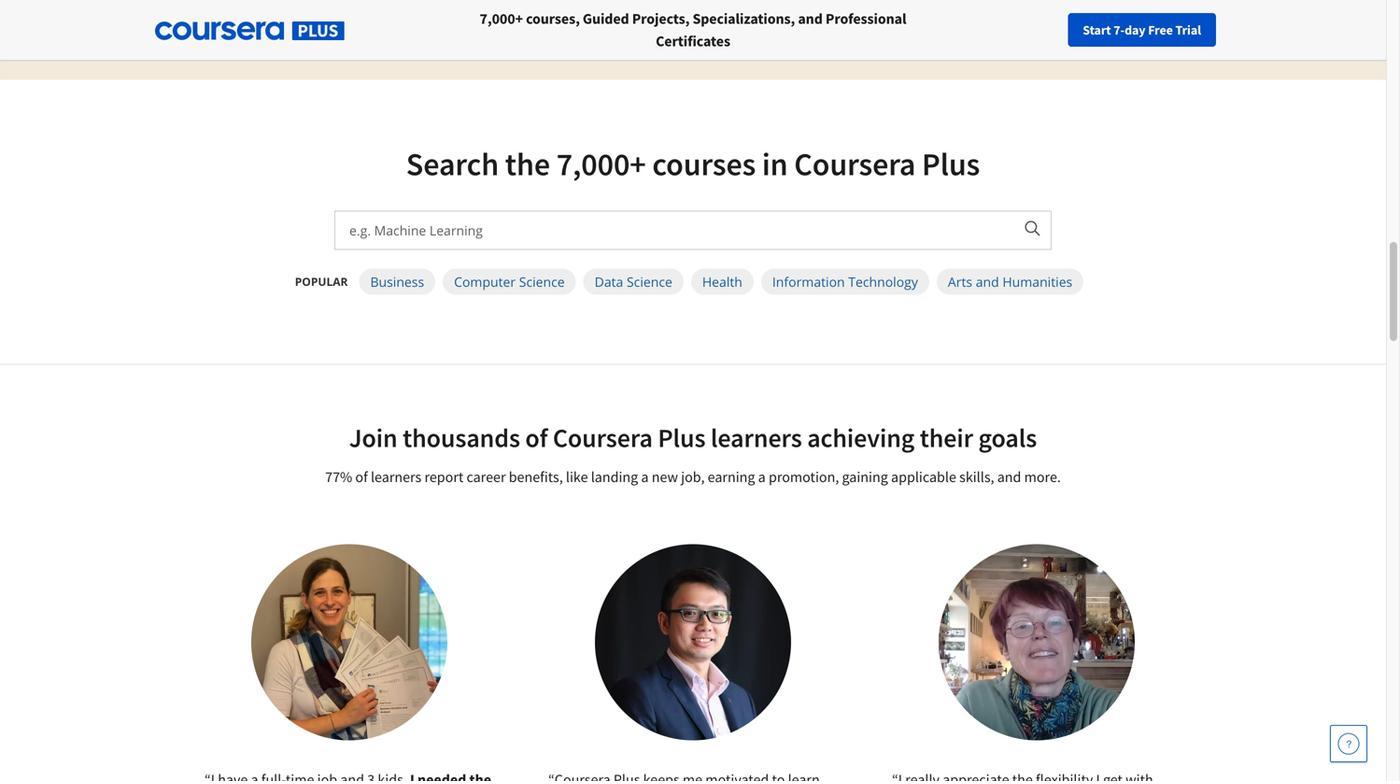Task type: locate. For each thing, give the bounding box(es) containing it.
77% of learners report career benefits, like landing a new job, earning a promotion, gaining applicable skills, and more.
[[325, 468, 1061, 486]]

promotion,
[[769, 468, 839, 486]]

0 horizontal spatial 7,000+
[[480, 9, 523, 28]]

science for computer science
[[519, 273, 565, 291]]

courses
[[653, 144, 756, 184]]

the
[[505, 144, 550, 184]]

0 horizontal spatial a
[[641, 468, 649, 486]]

learners
[[711, 421, 802, 454], [371, 468, 422, 486]]

career
[[1070, 21, 1106, 38]]

professional
[[826, 9, 907, 28]]

1 vertical spatial plus
[[658, 421, 706, 454]]

of
[[526, 421, 548, 454], [355, 468, 368, 486]]

2 science from the left
[[627, 273, 673, 291]]

1 vertical spatial of
[[355, 468, 368, 486]]

0 vertical spatial of
[[526, 421, 548, 454]]

your
[[1015, 21, 1040, 38]]

guided
[[583, 9, 630, 28]]

0 horizontal spatial plus
[[658, 421, 706, 454]]

and right arts
[[976, 273, 1000, 291]]

and right 'skills,'
[[998, 468, 1022, 486]]

technology
[[849, 273, 919, 291]]

1 horizontal spatial science
[[627, 273, 673, 291]]

7,000+
[[480, 9, 523, 28], [557, 144, 646, 184]]

1 vertical spatial and
[[976, 273, 1000, 291]]

goals
[[979, 421, 1038, 454]]

0 vertical spatial learners
[[711, 421, 802, 454]]

and left professional
[[798, 9, 823, 28]]

1 horizontal spatial learners
[[711, 421, 802, 454]]

thousands
[[403, 421, 520, 454]]

1 vertical spatial learners
[[371, 468, 422, 486]]

a left new
[[641, 468, 649, 486]]

7,000+ left courses,
[[480, 9, 523, 28]]

Search the 7,000+ courses in Coursera Plus text field
[[335, 212, 1012, 249]]

0 horizontal spatial of
[[355, 468, 368, 486]]

science
[[519, 273, 565, 291], [627, 273, 673, 291]]

of right 77%
[[355, 468, 368, 486]]

coursera
[[795, 144, 916, 184], [553, 421, 653, 454]]

1 horizontal spatial a
[[759, 468, 766, 486]]

coursera right in
[[795, 144, 916, 184]]

courses,
[[526, 9, 580, 28]]

a right earning
[[759, 468, 766, 486]]

search the 7,000+ courses in coursera plus
[[406, 144, 981, 184]]

7,000+ courses, guided projects, specializations, and professional certificates
[[480, 9, 907, 50]]

start 7-day free trial
[[1083, 21, 1202, 38]]

0 horizontal spatial science
[[519, 273, 565, 291]]

trial
[[1176, 21, 1202, 38]]

1 vertical spatial coursera
[[553, 421, 653, 454]]

find your new career
[[988, 21, 1106, 38]]

a
[[641, 468, 649, 486], [759, 468, 766, 486]]

7,000+ right the 'the'
[[557, 144, 646, 184]]

landing
[[591, 468, 638, 486]]

earning
[[708, 468, 756, 486]]

1 a from the left
[[641, 468, 649, 486]]

learners up earning
[[711, 421, 802, 454]]

1 horizontal spatial of
[[526, 421, 548, 454]]

science right data
[[627, 273, 673, 291]]

skills,
[[960, 468, 995, 486]]

0 vertical spatial and
[[798, 9, 823, 28]]

humanities
[[1003, 273, 1073, 291]]

7-
[[1114, 21, 1125, 38]]

0 horizontal spatial coursera
[[553, 421, 653, 454]]

and inside 7,000+ courses, guided projects, specializations, and professional certificates
[[798, 9, 823, 28]]

science for data science
[[627, 273, 673, 291]]

science right computer
[[519, 273, 565, 291]]

their
[[920, 421, 974, 454]]

7,000+ inside 7,000+ courses, guided projects, specializations, and professional certificates
[[480, 9, 523, 28]]

2 a from the left
[[759, 468, 766, 486]]

1 horizontal spatial 7,000+
[[557, 144, 646, 184]]

business
[[370, 273, 424, 291]]

learners down "join"
[[371, 468, 422, 486]]

of up benefits,
[[526, 421, 548, 454]]

data science
[[595, 273, 673, 291]]

1 horizontal spatial plus
[[922, 144, 981, 184]]

computer science
[[454, 273, 565, 291]]

0 vertical spatial coursera
[[795, 144, 916, 184]]

1 science from the left
[[519, 273, 565, 291]]

0 vertical spatial 7,000+
[[480, 9, 523, 28]]

None search field
[[257, 12, 631, 49]]

coursera up "landing"
[[553, 421, 653, 454]]

specializations,
[[693, 9, 796, 28]]

plus
[[922, 144, 981, 184], [658, 421, 706, 454]]

and
[[798, 9, 823, 28], [976, 273, 1000, 291], [998, 468, 1022, 486]]



Task type: vqa. For each thing, say whether or not it's contained in the screenshot.
the are to the right
no



Task type: describe. For each thing, give the bounding box(es) containing it.
job,
[[681, 468, 705, 486]]

more.
[[1025, 468, 1061, 486]]

77%
[[325, 468, 353, 486]]

data science button
[[584, 269, 684, 295]]

help center image
[[1338, 733, 1361, 755]]

learner image abigail p. image
[[251, 544, 448, 741]]

arts and humanities button
[[937, 269, 1084, 295]]

0 horizontal spatial learners
[[371, 468, 422, 486]]

day
[[1125, 21, 1146, 38]]

gaining
[[842, 468, 889, 486]]

learner image shi jie f. image
[[595, 544, 792, 741]]

2 vertical spatial and
[[998, 468, 1022, 486]]

career
[[467, 468, 506, 486]]

1 horizontal spatial coursera
[[795, 144, 916, 184]]

projects,
[[632, 9, 690, 28]]

free
[[1149, 21, 1174, 38]]

information
[[773, 273, 845, 291]]

and inside button
[[976, 273, 1000, 291]]

certificates
[[656, 32, 731, 50]]

computer
[[454, 273, 516, 291]]

show notifications image
[[1135, 23, 1157, 46]]

like
[[566, 468, 588, 486]]

achieving
[[808, 421, 915, 454]]

find
[[988, 21, 1012, 38]]

health
[[703, 273, 743, 291]]

start
[[1083, 21, 1112, 38]]

information technology
[[773, 273, 919, 291]]

information technology button
[[762, 269, 930, 295]]

report
[[425, 468, 464, 486]]

benefits,
[[509, 468, 563, 486]]

health button
[[691, 269, 754, 295]]

new
[[652, 468, 678, 486]]

find your new career link
[[979, 19, 1115, 42]]

learner image inés k. image
[[939, 544, 1135, 741]]

in
[[762, 144, 788, 184]]

computer science button
[[443, 269, 576, 295]]

arts and humanities
[[948, 273, 1073, 291]]

business button
[[359, 269, 436, 295]]

join thousands of coursera plus learners achieving their goals
[[349, 421, 1038, 454]]

popular
[[295, 274, 348, 289]]

new
[[1043, 21, 1067, 38]]

data
[[595, 273, 624, 291]]

applicable
[[892, 468, 957, 486]]

start 7-day free trial button
[[1068, 13, 1217, 47]]

0 vertical spatial plus
[[922, 144, 981, 184]]

coursera plus image
[[155, 22, 345, 40]]

search
[[406, 144, 499, 184]]

join
[[349, 421, 398, 454]]

arts
[[948, 273, 973, 291]]

1 vertical spatial 7,000+
[[557, 144, 646, 184]]



